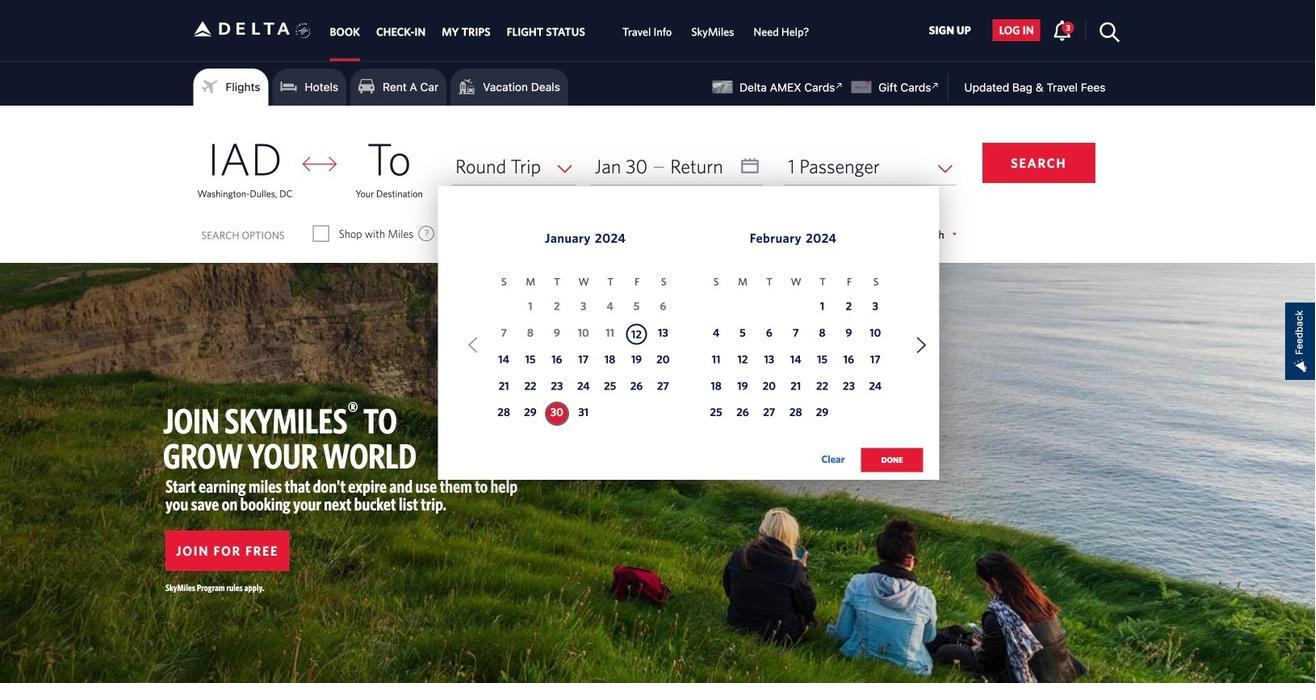 Task type: locate. For each thing, give the bounding box(es) containing it.
tab list
[[322, 0, 819, 61]]

delta air lines image
[[193, 4, 290, 54]]

tab panel
[[0, 106, 1315, 490]]

1 horizontal spatial this link opens another site in a new window that may not follow the same accessibility policies as delta air lines. image
[[928, 78, 943, 94]]

1 this link opens another site in a new window that may not follow the same accessibility policies as delta air lines. image from the left
[[832, 78, 847, 94]]

this link opens another site in a new window that may not follow the same accessibility policies as delta air lines. image
[[832, 78, 847, 94], [928, 78, 943, 94]]

None text field
[[591, 148, 763, 185]]

None checkbox
[[314, 226, 328, 242], [602, 226, 617, 242], [314, 226, 328, 242], [602, 226, 617, 242]]

2 this link opens another site in a new window that may not follow the same accessibility policies as delta air lines. image from the left
[[928, 78, 943, 94]]

0 horizontal spatial this link opens another site in a new window that may not follow the same accessibility policies as delta air lines. image
[[832, 78, 847, 94]]

None field
[[451, 148, 576, 185], [784, 148, 956, 185], [451, 148, 576, 185], [784, 148, 956, 185]]



Task type: vqa. For each thing, say whether or not it's contained in the screenshot.
the bottommost 13 link
no



Task type: describe. For each thing, give the bounding box(es) containing it.
calendar expanded, use arrow keys to select date application
[[438, 186, 939, 490]]

skyteam image
[[295, 6, 311, 56]]



